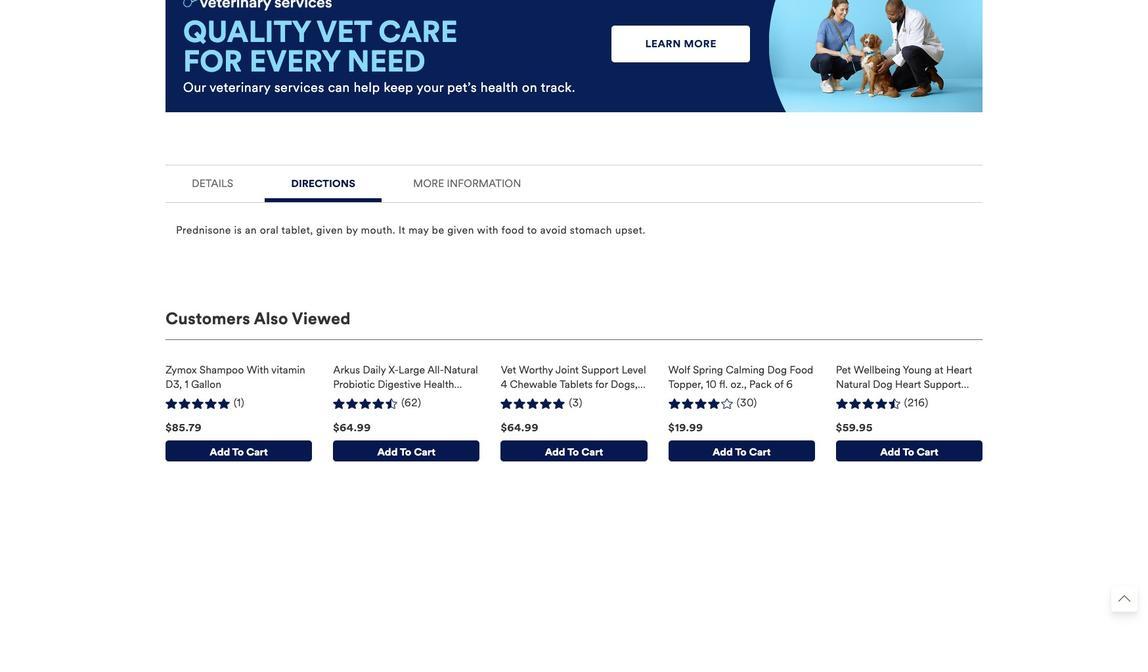 Task type: locate. For each thing, give the bounding box(es) containing it.
cart
[[246, 446, 268, 459], [414, 446, 436, 459], [582, 446, 604, 459], [750, 446, 771, 459], [917, 446, 939, 459]]

details
[[192, 177, 233, 190]]

directions
[[291, 177, 356, 190]]

add to cart for 4th 'add to cart' button from right
[[378, 446, 436, 459]]

2 add to cart from the left
[[378, 446, 436, 459]]

an
[[245, 224, 257, 236]]

5 cart from the left
[[917, 446, 939, 459]]

5 add to cart from the left
[[881, 446, 939, 459]]

given right be
[[448, 224, 475, 236]]

to for 2nd 'add to cart' button from the right
[[736, 446, 747, 459]]

1 horizontal spatial given
[[448, 224, 475, 236]]

care
[[379, 14, 458, 50]]

cart for 5th 'add to cart' button
[[917, 446, 939, 459]]

upset.
[[616, 224, 646, 236]]

viewed
[[292, 309, 351, 329]]

4 add from the left
[[713, 446, 733, 459]]

vet
[[317, 14, 372, 50]]

every
[[249, 43, 340, 80]]

add to cart button
[[166, 441, 312, 462], [333, 441, 480, 462], [501, 441, 648, 462], [669, 441, 816, 462], [837, 441, 983, 462]]

product details tab list
[[166, 165, 983, 259]]

3 add from the left
[[545, 446, 566, 459]]

4 add to cart from the left
[[713, 446, 771, 459]]

customers also viewed
[[166, 309, 351, 329]]

1 add to cart from the left
[[210, 446, 268, 459]]

can
[[328, 80, 350, 96]]

2 add from the left
[[378, 446, 398, 459]]

1 to from the left
[[232, 446, 244, 459]]

0 horizontal spatial given
[[316, 224, 343, 236]]

add to cart for third 'add to cart' button
[[545, 446, 604, 459]]

3 add to cart from the left
[[545, 446, 604, 459]]

to for 4th 'add to cart' button from right
[[400, 446, 412, 459]]

add for 5th 'add to cart' button
[[881, 446, 901, 459]]

cart for 5th 'add to cart' button from the right
[[246, 446, 268, 459]]

add to cart for 5th 'add to cart' button from the right
[[210, 446, 268, 459]]

more
[[684, 38, 717, 50]]

tablet,
[[282, 224, 313, 236]]

learn more
[[646, 38, 717, 50]]

2 to from the left
[[400, 446, 412, 459]]

add
[[210, 446, 230, 459], [378, 446, 398, 459], [545, 446, 566, 459], [713, 446, 733, 459], [881, 446, 901, 459]]

to for 5th 'add to cart' button
[[903, 446, 915, 459]]

add for 2nd 'add to cart' button from the right
[[713, 446, 733, 459]]

to
[[232, 446, 244, 459], [400, 446, 412, 459], [568, 446, 579, 459], [736, 446, 747, 459], [903, 446, 915, 459]]

given left by
[[316, 224, 343, 236]]

3 to from the left
[[568, 446, 579, 459]]

more information
[[413, 177, 522, 190]]

5 add from the left
[[881, 446, 901, 459]]

2 add to cart button from the left
[[333, 441, 480, 462]]

help
[[354, 80, 380, 96]]

given
[[316, 224, 343, 236], [448, 224, 475, 236]]

track.
[[541, 80, 576, 96]]

1 add from the left
[[210, 446, 230, 459]]

our
[[183, 80, 206, 96]]

customers
[[166, 309, 250, 329]]

1 given from the left
[[316, 224, 343, 236]]

4 cart from the left
[[750, 446, 771, 459]]

1 cart from the left
[[246, 446, 268, 459]]

2 cart from the left
[[414, 446, 436, 459]]

4 to from the left
[[736, 446, 747, 459]]

with
[[477, 224, 499, 236]]

3 cart from the left
[[582, 446, 604, 459]]

on
[[522, 80, 538, 96]]

add to cart
[[210, 446, 268, 459], [378, 446, 436, 459], [545, 446, 604, 459], [713, 446, 771, 459], [881, 446, 939, 459]]

5 to from the left
[[903, 446, 915, 459]]

oral
[[260, 224, 279, 236]]



Task type: describe. For each thing, give the bounding box(es) containing it.
quality vet care for every need our veterinary services can help keep your pet's health on track.
[[183, 14, 576, 96]]

directions button
[[265, 165, 382, 198]]

by
[[346, 224, 358, 236]]

need
[[347, 43, 426, 80]]

add for 5th 'add to cart' button from the right
[[210, 446, 230, 459]]

scroll to top image
[[1119, 593, 1131, 605]]

veterinary
[[210, 80, 271, 96]]

it
[[399, 224, 406, 236]]

for
[[183, 43, 242, 80]]

avoid
[[541, 224, 567, 236]]

information
[[447, 177, 522, 190]]

cart for third 'add to cart' button
[[582, 446, 604, 459]]

details button
[[171, 165, 254, 198]]

keep
[[384, 80, 414, 96]]

to for 5th 'add to cart' button from the right
[[232, 446, 244, 459]]

to for third 'add to cart' button
[[568, 446, 579, 459]]

1 add to cart button from the left
[[166, 441, 312, 462]]

pet's
[[448, 80, 477, 96]]

learn more link
[[612, 25, 751, 62]]

mouth.
[[361, 224, 396, 236]]

5 add to cart button from the left
[[837, 441, 983, 462]]

may
[[409, 224, 429, 236]]

is
[[234, 224, 242, 236]]

to
[[527, 224, 538, 236]]

more
[[413, 177, 444, 190]]

more information button
[[392, 165, 543, 198]]

quality
[[183, 14, 311, 50]]

2 given from the left
[[448, 224, 475, 236]]

prednisone
[[176, 224, 231, 236]]

3 add to cart button from the left
[[501, 441, 648, 462]]

add for third 'add to cart' button
[[545, 446, 566, 459]]

also
[[254, 309, 288, 329]]

4 add to cart button from the left
[[669, 441, 816, 462]]

add for 4th 'add to cart' button from right
[[378, 446, 398, 459]]

add to cart for 5th 'add to cart' button
[[881, 446, 939, 459]]

health
[[481, 80, 519, 96]]

cart for 2nd 'add to cart' button from the right
[[750, 446, 771, 459]]

your
[[417, 80, 444, 96]]

prednisone is an oral tablet, given by mouth. it may be given with food to avoid stomach upset.
[[176, 224, 646, 236]]

styled arrow button link
[[1112, 586, 1138, 613]]

food
[[502, 224, 525, 236]]

learn
[[646, 38, 682, 50]]

stomach
[[570, 224, 613, 236]]

cart for 4th 'add to cart' button from right
[[414, 446, 436, 459]]

be
[[432, 224, 445, 236]]

services
[[274, 80, 325, 96]]

add to cart for 2nd 'add to cart' button from the right
[[713, 446, 771, 459]]



Task type: vqa. For each thing, say whether or not it's contained in the screenshot.
DIRECTIONS
yes



